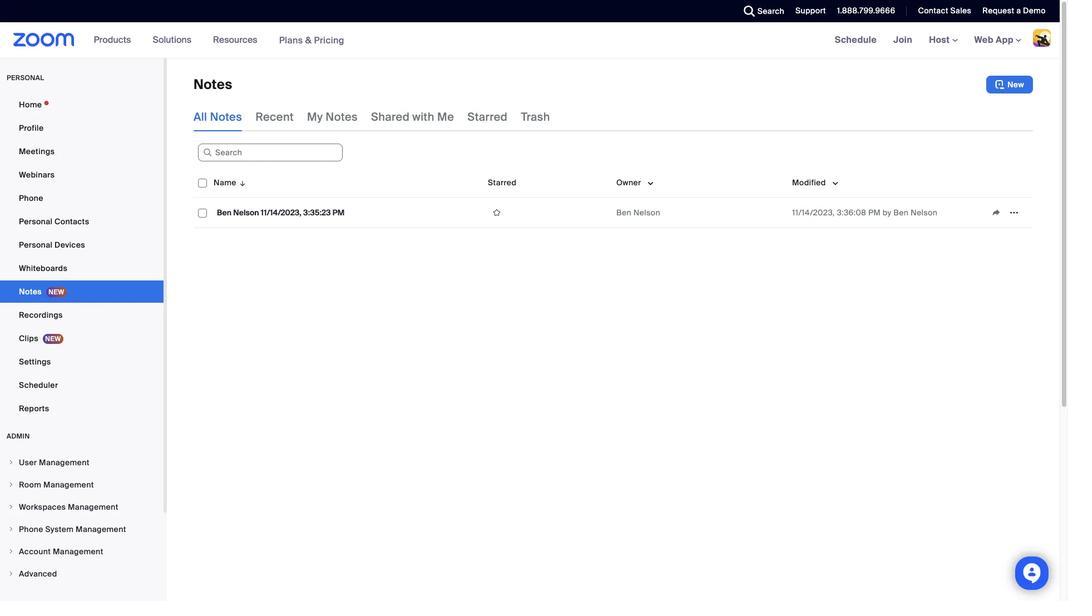 Task type: vqa. For each thing, say whether or not it's contained in the screenshot.
Zoom in application
no



Task type: describe. For each thing, give the bounding box(es) containing it.
search
[[758, 6, 785, 16]]

management for account management
[[53, 547, 103, 557]]

resources button
[[213, 22, 263, 58]]

reports
[[19, 404, 49, 414]]

all
[[194, 110, 207, 124]]

home link
[[0, 94, 164, 116]]

banner containing products
[[0, 22, 1061, 58]]

management for room management
[[43, 480, 94, 490]]

schedule
[[836, 34, 877, 46]]

phone system management menu item
[[0, 519, 164, 540]]

join
[[894, 34, 913, 46]]

web
[[975, 34, 994, 46]]

recordings link
[[0, 304, 164, 326]]

whiteboards
[[19, 263, 67, 273]]

my notes
[[307, 110, 358, 124]]

join link
[[886, 22, 922, 58]]

more options for ben nelson 11/14/2023, 3:35:23 pm image
[[1006, 208, 1024, 218]]

room
[[19, 480, 41, 490]]

clips
[[19, 334, 38, 344]]

3:35:23
[[303, 208, 331, 218]]

Search text field
[[198, 144, 343, 161]]

user management
[[19, 458, 90, 468]]

plans
[[279, 34, 303, 46]]

meetings navigation
[[827, 22, 1061, 58]]

webinars
[[19, 170, 55, 180]]

personal
[[7, 73, 44, 82]]

phone link
[[0, 187, 164, 209]]

right image for workspaces management
[[8, 504, 14, 511]]

application containing name
[[194, 168, 1042, 237]]

personal devices link
[[0, 234, 164, 256]]

user
[[19, 458, 37, 468]]

starred inside tabs of all notes page tab list
[[468, 110, 508, 124]]

advanced
[[19, 569, 57, 579]]

personal contacts link
[[0, 210, 164, 233]]

phone for phone system management
[[19, 524, 43, 534]]

plans & pricing
[[279, 34, 345, 46]]

pm inside button
[[333, 208, 345, 218]]

solutions button
[[153, 22, 197, 58]]

3:36:08
[[838, 208, 867, 218]]

sales
[[951, 6, 972, 16]]

11/14/2023, inside button
[[261, 208, 302, 218]]

ben for ben nelson 11/14/2023, 3:35:23 pm
[[217, 208, 232, 218]]

request
[[983, 6, 1015, 16]]

admin menu menu
[[0, 452, 164, 586]]

account management
[[19, 547, 103, 557]]

nelson for ben nelson 11/14/2023, 3:35:23 pm
[[233, 208, 259, 218]]

management down workspaces management menu item in the bottom left of the page
[[76, 524, 126, 534]]

user management menu item
[[0, 452, 164, 473]]

profile
[[19, 123, 44, 133]]

contact
[[919, 6, 949, 16]]

host
[[930, 34, 953, 46]]

workspaces management menu item
[[0, 497, 164, 518]]

admin
[[7, 432, 30, 441]]

personal for personal devices
[[19, 240, 53, 250]]

right image for phone
[[8, 526, 14, 533]]

webinars link
[[0, 164, 164, 186]]

clips link
[[0, 327, 164, 350]]

shared with me
[[371, 110, 454, 124]]

11/14/2023, 3:36:08 pm by ben nelson
[[793, 208, 938, 218]]

right image for user
[[8, 459, 14, 466]]

arrow down image
[[237, 176, 247, 189]]

room management menu item
[[0, 474, 164, 496]]

right image for account management
[[8, 548, 14, 555]]

notes up the all notes
[[194, 76, 233, 93]]

new
[[1008, 80, 1025, 90]]

share image
[[988, 208, 1006, 218]]

devices
[[55, 240, 85, 250]]

notes right 'all'
[[210, 110, 242, 124]]

modified
[[793, 178, 827, 188]]

ben nelson
[[617, 208, 661, 218]]

meetings
[[19, 146, 55, 156]]

me
[[438, 110, 454, 124]]

3 ben from the left
[[894, 208, 909, 218]]

right image inside advanced menu item
[[8, 571, 14, 577]]

with
[[413, 110, 435, 124]]

recent
[[256, 110, 294, 124]]

personal contacts
[[19, 217, 89, 227]]

demo
[[1024, 6, 1047, 16]]

product information navigation
[[86, 22, 353, 58]]

ben nelson 11/14/2023, 3:35:23 pm unstarred image
[[488, 208, 506, 218]]

system
[[45, 524, 74, 534]]

personal for personal contacts
[[19, 217, 53, 227]]



Task type: locate. For each thing, give the bounding box(es) containing it.
ben
[[217, 208, 232, 218], [617, 208, 632, 218], [894, 208, 909, 218]]

meetings link
[[0, 140, 164, 163]]

by
[[884, 208, 892, 218]]

11/14/2023, left '3:35:23'
[[261, 208, 302, 218]]

starred up ben nelson 11/14/2023, 3:35:23 pm unstarred image
[[488, 178, 517, 188]]

3 nelson from the left
[[911, 208, 938, 218]]

notes inside personal menu menu
[[19, 287, 42, 297]]

1 vertical spatial phone
[[19, 524, 43, 534]]

3 right image from the top
[[8, 571, 14, 577]]

scheduler link
[[0, 374, 164, 396]]

banner
[[0, 22, 1061, 58]]

ben down name
[[217, 208, 232, 218]]

ben for ben nelson
[[617, 208, 632, 218]]

account management menu item
[[0, 541, 164, 562]]

phone inside personal menu menu
[[19, 193, 43, 203]]

ben nelson 11/14/2023, 3:35:23 pm
[[217, 208, 345, 218]]

right image left "system" at the bottom left of page
[[8, 526, 14, 533]]

right image inside account management menu item
[[8, 548, 14, 555]]

pm left by
[[869, 208, 881, 218]]

notes
[[194, 76, 233, 93], [210, 110, 242, 124], [326, 110, 358, 124], [19, 287, 42, 297]]

1 nelson from the left
[[233, 208, 259, 218]]

2 right image from the top
[[8, 504, 14, 511]]

2 horizontal spatial ben
[[894, 208, 909, 218]]

nelson inside button
[[233, 208, 259, 218]]

tabs of all notes page tab list
[[194, 102, 551, 131]]

&
[[306, 34, 312, 46]]

personal menu menu
[[0, 94, 164, 421]]

ben inside ben nelson 11/14/2023, 3:35:23 pm button
[[217, 208, 232, 218]]

phone system management
[[19, 524, 126, 534]]

web app
[[975, 34, 1014, 46]]

11/14/2023, down modified
[[793, 208, 836, 218]]

1.888.799.9666
[[838, 6, 896, 16]]

right image left advanced
[[8, 571, 14, 577]]

notes up recordings
[[19, 287, 42, 297]]

right image inside workspaces management menu item
[[8, 504, 14, 511]]

profile link
[[0, 117, 164, 139]]

1 pm from the left
[[333, 208, 345, 218]]

pricing
[[314, 34, 345, 46]]

notes right my
[[326, 110, 358, 124]]

1 vertical spatial right image
[[8, 526, 14, 533]]

right image inside room management menu item
[[8, 482, 14, 488]]

ben down owner
[[617, 208, 632, 218]]

app
[[997, 34, 1014, 46]]

personal devices
[[19, 240, 85, 250]]

1 ben from the left
[[217, 208, 232, 218]]

2 nelson from the left
[[634, 208, 661, 218]]

account
[[19, 547, 51, 557]]

3 right image from the top
[[8, 548, 14, 555]]

0 vertical spatial right image
[[8, 482, 14, 488]]

starred right me
[[468, 110, 508, 124]]

2 vertical spatial right image
[[8, 571, 14, 577]]

new button
[[987, 76, 1034, 94]]

contact sales link
[[911, 0, 975, 22], [919, 6, 972, 16]]

nelson down owner
[[634, 208, 661, 218]]

management for workspaces management
[[68, 502, 118, 512]]

shared
[[371, 110, 410, 124]]

1 horizontal spatial ben
[[617, 208, 632, 218]]

2 ben from the left
[[617, 208, 632, 218]]

management up 'workspaces management'
[[43, 480, 94, 490]]

phone up account
[[19, 524, 43, 534]]

advanced menu item
[[0, 563, 164, 585]]

notes link
[[0, 281, 164, 303]]

1.888.799.9666 button
[[829, 0, 899, 22], [838, 6, 896, 16]]

right image
[[8, 482, 14, 488], [8, 504, 14, 511], [8, 548, 14, 555]]

application
[[194, 168, 1042, 237], [988, 204, 1029, 221]]

2 horizontal spatial nelson
[[911, 208, 938, 218]]

1 11/14/2023, from the left
[[261, 208, 302, 218]]

whiteboards link
[[0, 257, 164, 279]]

owner
[[617, 178, 642, 188]]

pm right '3:35:23'
[[333, 208, 345, 218]]

settings
[[19, 357, 51, 367]]

trash
[[521, 110, 551, 124]]

1 right image from the top
[[8, 482, 14, 488]]

management up the phone system management menu item
[[68, 502, 118, 512]]

1 vertical spatial starred
[[488, 178, 517, 188]]

pm
[[333, 208, 345, 218], [869, 208, 881, 218]]

recordings
[[19, 310, 63, 320]]

right image left account
[[8, 548, 14, 555]]

ben right by
[[894, 208, 909, 218]]

nelson for ben nelson
[[634, 208, 661, 218]]

ben nelson 11/14/2023, 3:35:23 pm button
[[214, 205, 348, 220]]

0 vertical spatial right image
[[8, 459, 14, 466]]

0 vertical spatial phone
[[19, 193, 43, 203]]

phone for phone
[[19, 193, 43, 203]]

nelson down arrow down icon
[[233, 208, 259, 218]]

my
[[307, 110, 323, 124]]

support link
[[788, 0, 829, 22], [796, 6, 827, 16]]

contact sales
[[919, 6, 972, 16]]

phone
[[19, 193, 43, 203], [19, 524, 43, 534]]

right image left room on the bottom
[[8, 482, 14, 488]]

nelson
[[233, 208, 259, 218], [634, 208, 661, 218], [911, 208, 938, 218]]

plans & pricing link
[[279, 34, 345, 46], [279, 34, 345, 46]]

search button
[[736, 0, 788, 22]]

room management
[[19, 480, 94, 490]]

2 phone from the top
[[19, 524, 43, 534]]

profile picture image
[[1034, 29, 1052, 47]]

0 horizontal spatial nelson
[[233, 208, 259, 218]]

1 horizontal spatial nelson
[[634, 208, 661, 218]]

web app button
[[975, 34, 1022, 46]]

a
[[1017, 6, 1022, 16]]

0 horizontal spatial ben
[[217, 208, 232, 218]]

nelson right by
[[911, 208, 938, 218]]

products button
[[94, 22, 136, 58]]

2 right image from the top
[[8, 526, 14, 533]]

solutions
[[153, 34, 192, 46]]

1 vertical spatial right image
[[8, 504, 14, 511]]

2 pm from the left
[[869, 208, 881, 218]]

settings link
[[0, 351, 164, 373]]

right image left user
[[8, 459, 14, 466]]

0 vertical spatial personal
[[19, 217, 53, 227]]

right image inside user management menu item
[[8, 459, 14, 466]]

1 personal from the top
[[19, 217, 53, 227]]

starred inside application
[[488, 178, 517, 188]]

1 phone from the top
[[19, 193, 43, 203]]

phone down "webinars"
[[19, 193, 43, 203]]

starred
[[468, 110, 508, 124], [488, 178, 517, 188]]

2 vertical spatial right image
[[8, 548, 14, 555]]

schedule link
[[827, 22, 886, 58]]

personal up personal devices on the left of the page
[[19, 217, 53, 227]]

contacts
[[55, 217, 89, 227]]

management for user management
[[39, 458, 90, 468]]

2 personal from the top
[[19, 240, 53, 250]]

reports link
[[0, 398, 164, 420]]

scheduler
[[19, 380, 58, 390]]

name
[[214, 178, 237, 188]]

2 11/14/2023, from the left
[[793, 208, 836, 218]]

management up room management
[[39, 458, 90, 468]]

products
[[94, 34, 131, 46]]

right image
[[8, 459, 14, 466], [8, 526, 14, 533], [8, 571, 14, 577]]

1 horizontal spatial pm
[[869, 208, 881, 218]]

0 horizontal spatial pm
[[333, 208, 345, 218]]

all notes
[[194, 110, 242, 124]]

workspaces
[[19, 502, 66, 512]]

right image inside the phone system management menu item
[[8, 526, 14, 533]]

support
[[796, 6, 827, 16]]

management up advanced menu item
[[53, 547, 103, 557]]

management
[[39, 458, 90, 468], [43, 480, 94, 490], [68, 502, 118, 512], [76, 524, 126, 534], [53, 547, 103, 557]]

personal up whiteboards on the top of page
[[19, 240, 53, 250]]

0 horizontal spatial 11/14/2023,
[[261, 208, 302, 218]]

1 vertical spatial personal
[[19, 240, 53, 250]]

right image for room management
[[8, 482, 14, 488]]

home
[[19, 100, 42, 110]]

1 horizontal spatial 11/14/2023,
[[793, 208, 836, 218]]

right image left workspaces
[[8, 504, 14, 511]]

host button
[[930, 34, 958, 46]]

workspaces management
[[19, 502, 118, 512]]

resources
[[213, 34, 258, 46]]

request a demo
[[983, 6, 1047, 16]]

phone inside menu item
[[19, 524, 43, 534]]

1 right image from the top
[[8, 459, 14, 466]]

zoom logo image
[[13, 33, 74, 47]]

0 vertical spatial starred
[[468, 110, 508, 124]]



